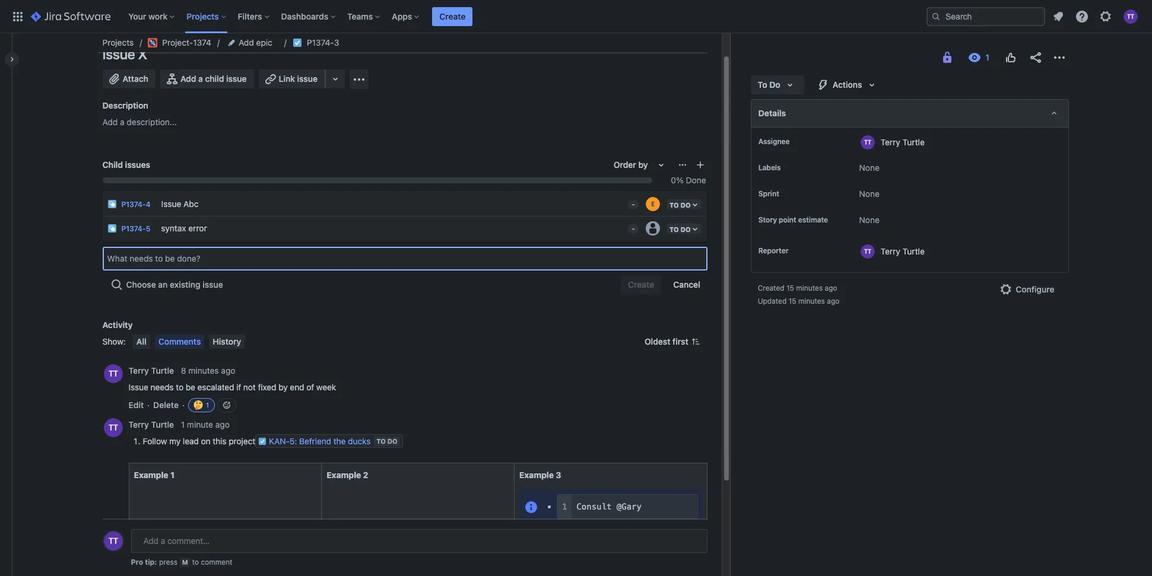 Task type: describe. For each thing, give the bounding box(es) containing it.
teams button
[[344, 7, 385, 26]]

4
[[146, 200, 151, 209]]

escalated
[[197, 382, 234, 392]]

5
[[146, 224, 150, 233]]

%
[[676, 175, 684, 185]]

2 vertical spatial minutes
[[188, 366, 219, 376]]

- for syntax error
[[632, 224, 635, 233]]

labels pin to top. only you can see pinned fields. image
[[783, 163, 793, 173]]

an
[[158, 280, 168, 290]]

order
[[614, 160, 636, 170]]

issue abc
[[161, 199, 199, 209]]

created 15 minutes ago updated 15 minutes ago
[[758, 284, 840, 306]]

fixed
[[258, 382, 276, 392]]

activity
[[102, 320, 133, 330]]

oldest first button
[[638, 335, 707, 349]]

1 vertical spatial by
[[279, 382, 288, 392]]

search image
[[931, 12, 941, 21]]

syntax error link
[[156, 217, 624, 240]]

order by button
[[607, 156, 675, 175]]

turn on wrap image
[[655, 501, 669, 515]]

issue for issue abc
[[161, 199, 181, 209]]

estimate
[[798, 216, 828, 224]]

example for example 3
[[519, 470, 554, 480]]

copy link to comment image
[[232, 420, 242, 429]]

profile image of terry turtle image
[[104, 532, 123, 551]]

child issues
[[102, 160, 150, 170]]

existing
[[170, 280, 200, 290]]

attach button
[[102, 69, 156, 88]]

story point estimate pin to top. only you can see pinned fields. image
[[761, 225, 770, 235]]

befriend
[[299, 436, 331, 446]]

edit
[[129, 400, 144, 410]]

project-1374 link
[[148, 36, 211, 50]]

choose an existing issue button
[[102, 275, 230, 294]]

issue abc link
[[157, 192, 624, 216]]

3 for example 3
[[556, 470, 561, 480]]

done
[[686, 175, 706, 185]]

my
[[169, 436, 181, 446]]

story
[[759, 216, 777, 224]]

issue type: subtask image
[[107, 199, 117, 209]]

epic
[[256, 37, 272, 47]]

add a child issue button
[[160, 69, 254, 88]]

be
[[186, 382, 195, 392]]

5:
[[290, 436, 297, 446]]

appswitcher icon image
[[11, 9, 25, 23]]

unassigned image
[[646, 221, 660, 236]]

follow
[[143, 436, 167, 446]]

none for story point estimate
[[859, 215, 880, 225]]

story point estimate
[[759, 216, 828, 224]]

work
[[148, 11, 168, 21]]

oldest first
[[645, 337, 688, 347]]

add for add a child issue
[[180, 74, 196, 84]]

assignee
[[759, 137, 790, 146]]

details
[[759, 108, 786, 118]]

child
[[205, 74, 224, 84]]

actions button
[[809, 75, 886, 94]]

2
[[363, 470, 368, 480]]

assignee pin to top. only you can see pinned fields. image
[[792, 137, 802, 147]]

details element
[[751, 99, 1069, 128]]

panel info image
[[524, 501, 538, 515]]

description...
[[127, 117, 177, 127]]

- for issue abc
[[632, 200, 635, 209]]

issue for issue x
[[102, 46, 135, 62]]

example 1
[[134, 470, 177, 480]]

add for add a description...
[[102, 117, 118, 127]]

configure link
[[992, 280, 1062, 299]]

p1374-3 link
[[307, 36, 339, 50]]

if
[[236, 382, 241, 392]]

kan-5: befriend the ducks
[[269, 436, 371, 446]]

- button for abc
[[624, 192, 640, 211]]

labels
[[759, 163, 781, 172]]

a for description...
[[120, 117, 124, 127]]

0 horizontal spatial to
[[176, 382, 183, 392]]

1 vertical spatial minutes
[[799, 297, 825, 306]]

3 for p1374-3
[[334, 37, 339, 47]]

1 for 1
[[205, 401, 210, 409]]

newest first image
[[691, 337, 700, 347]]

issue needs to be escalated if not fixed by end of week
[[129, 382, 336, 392]]

project
[[229, 436, 255, 446]]

history button
[[209, 335, 245, 349]]

apps button
[[388, 7, 424, 26]]

task image
[[293, 38, 302, 47]]

1 horizontal spatial to
[[192, 558, 199, 567]]

help image
[[1075, 9, 1089, 23]]

1 for 1 minute ago
[[181, 420, 185, 430]]

kan-
[[269, 436, 290, 446]]

Child issues field
[[104, 248, 706, 270]]

cancel
[[673, 280, 700, 290]]

your work
[[128, 11, 168, 21]]

pro tip: press m to comment
[[131, 558, 232, 567]]

delete button
[[153, 400, 179, 411]]

link issue
[[279, 74, 318, 84]]

point
[[779, 216, 797, 224]]

settings image
[[1099, 9, 1113, 23]]

your
[[128, 11, 146, 21]]

attach
[[123, 74, 148, 84]]

1 vertical spatial to
[[377, 438, 386, 445]]

add reaction image
[[222, 401, 232, 410]]

configure
[[1016, 284, 1055, 294]]

syntax
[[161, 223, 186, 233]]

ducks
[[348, 436, 371, 446]]

1 minute ago
[[181, 420, 230, 430]]

1374
[[193, 37, 211, 47]]

primary element
[[7, 0, 927, 33]]

example for example 1
[[134, 470, 168, 480]]

to do inside to do dropdown button
[[758, 80, 781, 90]]

projects link
[[102, 36, 134, 50]]

project-1374
[[162, 37, 211, 47]]

project 1374 image
[[148, 38, 158, 47]]

banner containing your work
[[0, 0, 1152, 33]]

pro
[[131, 558, 143, 567]]

issues
[[125, 160, 150, 170]]

this
[[213, 436, 227, 446]]



Task type: vqa. For each thing, say whether or not it's contained in the screenshot.
be
yes



Task type: locate. For each thing, give the bounding box(es) containing it.
15 right created
[[787, 284, 794, 293]]

do inside dropdown button
[[770, 80, 781, 90]]

1 - button from the top
[[624, 192, 640, 211]]

0 vertical spatial 1
[[205, 401, 210, 409]]

a down description
[[120, 117, 124, 127]]

by left end
[[279, 382, 288, 392]]

to do right 'ducks'
[[377, 438, 398, 445]]

p1374- for 4
[[121, 200, 146, 209]]

press
[[159, 558, 177, 567]]

none for labels
[[859, 163, 880, 173]]

edit button
[[129, 400, 144, 411]]

@gary
[[617, 502, 642, 512]]

2 horizontal spatial issue
[[297, 74, 318, 84]]

link web pages and more image
[[328, 72, 343, 86]]

issue for choose an existing issue
[[203, 280, 223, 290]]

1 inside button
[[205, 401, 210, 409]]

all button
[[133, 335, 150, 349]]

issue for add a child issue
[[226, 74, 247, 84]]

2 vertical spatial issue
[[129, 382, 148, 392]]

example for example 2
[[327, 470, 361, 480]]

dashboards button
[[278, 7, 340, 26]]

to
[[758, 80, 767, 90], [377, 438, 386, 445]]

1 vertical spatial - button
[[624, 217, 640, 236]]

Search field
[[927, 7, 1045, 26]]

1 vertical spatial a
[[120, 117, 124, 127]]

1 vertical spatial to do
[[377, 438, 398, 445]]

example 3
[[519, 470, 561, 480]]

1 vertical spatial do
[[388, 438, 398, 445]]

1 button
[[188, 398, 215, 413]]

0 horizontal spatial a
[[120, 117, 124, 127]]

1 vertical spatial add
[[180, 74, 196, 84]]

1 down my
[[170, 470, 175, 480]]

history
[[213, 337, 241, 347]]

projects for projects dropdown button in the top of the page
[[187, 11, 219, 21]]

issue x
[[102, 46, 147, 62]]

tip:
[[145, 558, 157, 567]]

1 horizontal spatial a
[[198, 74, 203, 84]]

add down description
[[102, 117, 118, 127]]

minutes
[[796, 284, 823, 293], [799, 297, 825, 306], [188, 366, 219, 376]]

oldest
[[645, 337, 671, 347]]

cancel button
[[666, 275, 707, 294]]

actions image
[[1052, 50, 1067, 65]]

0 horizontal spatial issue
[[203, 280, 223, 290]]

consult
[[577, 502, 612, 512]]

notifications image
[[1051, 9, 1066, 23]]

your work button
[[125, 7, 179, 26]]

add app image
[[352, 72, 366, 86]]

1 horizontal spatial 1
[[181, 420, 185, 430]]

issue right child
[[226, 74, 247, 84]]

1 horizontal spatial by
[[639, 160, 648, 170]]

create button
[[432, 7, 473, 26]]

minutes right created
[[796, 284, 823, 293]]

- button left assignee: eloisefrancis23 image
[[624, 192, 640, 211]]

0 vertical spatial by
[[639, 160, 648, 170]]

0 horizontal spatial 3
[[334, 37, 339, 47]]

apps
[[392, 11, 412, 21]]

2 - button from the top
[[624, 217, 640, 236]]

add a child issue
[[180, 74, 247, 84]]

p1374- for 3
[[307, 37, 334, 47]]

add left the epic
[[239, 37, 254, 47]]

1 horizontal spatial example
[[327, 470, 361, 480]]

order by
[[614, 160, 648, 170]]

share image
[[1029, 50, 1043, 65]]

link issue button
[[259, 69, 326, 88]]

2 vertical spatial p1374-
[[121, 224, 146, 233]]

0
[[671, 175, 676, 185]]

do up 'details'
[[770, 80, 781, 90]]

error
[[188, 223, 207, 233]]

1 vertical spatial issue
[[161, 199, 181, 209]]

create child image
[[696, 160, 705, 170]]

0 vertical spatial a
[[198, 74, 203, 84]]

0 vertical spatial -
[[632, 200, 635, 209]]

to
[[176, 382, 183, 392], [192, 558, 199, 567]]

3 none from the top
[[859, 215, 880, 225]]

a
[[198, 74, 203, 84], [120, 117, 124, 127]]

dashboards
[[281, 11, 328, 21]]

by inside popup button
[[639, 160, 648, 170]]

- left assignee: eloisefrancis23 image
[[632, 200, 635, 209]]

1 vertical spatial p1374-
[[121, 200, 146, 209]]

vote options: no one has voted for this issue yet. image
[[1004, 50, 1018, 65]]

2 none from the top
[[859, 189, 880, 199]]

to right m
[[192, 558, 199, 567]]

0 horizontal spatial add
[[102, 117, 118, 127]]

reporter
[[759, 246, 789, 255]]

issue for issue needs to be escalated if not fixed by end of week
[[129, 382, 148, 392]]

project-
[[162, 37, 193, 47]]

link
[[279, 74, 295, 84]]

2 vertical spatial 1
[[170, 470, 175, 480]]

-
[[632, 200, 635, 209], [632, 224, 635, 233]]

on
[[201, 436, 211, 446]]

p1374-4 link
[[121, 200, 151, 209]]

week
[[316, 382, 336, 392]]

example down follow
[[134, 470, 168, 480]]

add left child
[[180, 74, 196, 84]]

- button for error
[[624, 217, 640, 236]]

p1374-5
[[121, 224, 150, 233]]

lead
[[183, 436, 199, 446]]

terry
[[881, 137, 901, 147], [881, 246, 901, 256], [129, 366, 149, 376], [129, 420, 149, 430]]

0 horizontal spatial to
[[377, 438, 386, 445]]

issue
[[226, 74, 247, 84], [297, 74, 318, 84], [203, 280, 223, 290]]

0 vertical spatial none
[[859, 163, 880, 173]]

p1374-4
[[121, 200, 151, 209]]

0 vertical spatial to do
[[758, 80, 781, 90]]

0 horizontal spatial projects
[[102, 37, 134, 47]]

a for child
[[198, 74, 203, 84]]

Add a comment… field
[[131, 530, 707, 553]]

2 vertical spatial none
[[859, 215, 880, 225]]

your profile and settings image
[[1124, 9, 1138, 23]]

0 % done
[[671, 175, 706, 185]]

projects button
[[183, 7, 231, 26]]

0 vertical spatial p1374-
[[307, 37, 334, 47]]

3 example from the left
[[519, 470, 554, 480]]

to left 'be'
[[176, 382, 183, 392]]

minute
[[187, 420, 213, 430]]

sidebar navigation image
[[0, 47, 26, 71]]

1 horizontal spatial add
[[180, 74, 196, 84]]

the
[[334, 436, 346, 446]]

first
[[673, 337, 688, 347]]

issue inside "button"
[[226, 74, 247, 84]]

1 example from the left
[[134, 470, 168, 480]]

add inside add a child issue "button"
[[180, 74, 196, 84]]

0 vertical spatial to
[[758, 80, 767, 90]]

p1374-
[[307, 37, 334, 47], [121, 200, 146, 209], [121, 224, 146, 233]]

by right "order" on the right top of page
[[639, 160, 648, 170]]

1 vertical spatial none
[[859, 189, 880, 199]]

1 left add reaction icon
[[205, 401, 210, 409]]

all
[[136, 337, 146, 347]]

p1374- left copy link to issue image
[[307, 37, 334, 47]]

0 vertical spatial projects
[[187, 11, 219, 21]]

m
[[182, 559, 188, 566]]

2 - from the top
[[632, 224, 635, 233]]

syntax error
[[161, 223, 207, 233]]

0 horizontal spatial by
[[279, 382, 288, 392]]

0 vertical spatial add
[[239, 37, 254, 47]]

p1374- right issue type: subtask image
[[121, 200, 146, 209]]

issue left abc
[[161, 199, 181, 209]]

reporter pin to top. only you can see pinned fields. image
[[791, 246, 801, 256]]

2 horizontal spatial 1
[[205, 401, 210, 409]]

example up "panel info" icon
[[519, 470, 554, 480]]

comments button
[[155, 335, 204, 349]]

choose
[[126, 280, 156, 290]]

sprint
[[759, 189, 779, 198]]

- left unassigned icon
[[632, 224, 635, 233]]

1 horizontal spatial to do
[[758, 80, 781, 90]]

jira software image
[[31, 9, 111, 23], [31, 9, 111, 23]]

filters
[[238, 11, 262, 21]]

to up 'details'
[[758, 80, 767, 90]]

15
[[787, 284, 794, 293], [789, 297, 797, 306]]

1
[[205, 401, 210, 409], [181, 420, 185, 430], [170, 470, 175, 480]]

copy link to issue image
[[337, 37, 346, 47]]

1 vertical spatial to
[[192, 558, 199, 567]]

1 none from the top
[[859, 163, 880, 173]]

none for sprint
[[859, 189, 880, 199]]

to do up 'details'
[[758, 80, 781, 90]]

2 vertical spatial add
[[102, 117, 118, 127]]

0 vertical spatial issue
[[102, 46, 135, 62]]

description
[[102, 100, 148, 110]]

banner
[[0, 0, 1152, 33]]

0 vertical spatial do
[[770, 80, 781, 90]]

a left child
[[198, 74, 203, 84]]

1 vertical spatial projects
[[102, 37, 134, 47]]

- button left unassigned icon
[[624, 217, 640, 236]]

0 vertical spatial - button
[[624, 192, 640, 211]]

2 horizontal spatial add
[[239, 37, 254, 47]]

0 vertical spatial 15
[[787, 284, 794, 293]]

issue right link on the top left of page
[[297, 74, 318, 84]]

comment
[[201, 558, 232, 567]]

assignee: eloisefrancis23 image
[[646, 197, 660, 211]]

teams
[[347, 11, 373, 21]]

a inside "button"
[[198, 74, 203, 84]]

2 example from the left
[[327, 470, 361, 480]]

2 horizontal spatial example
[[519, 470, 554, 480]]

comments
[[158, 337, 201, 347]]

minutes right 8
[[188, 366, 219, 376]]

projects left x
[[102, 37, 134, 47]]

issue type: subtask image
[[107, 224, 117, 233]]

show:
[[102, 337, 126, 347]]

1 vertical spatial -
[[632, 224, 635, 233]]

8 minutes ago
[[181, 366, 235, 376]]

projects up 1374
[[187, 11, 219, 21]]

p1374- for 5
[[121, 224, 146, 233]]

projects for projects link
[[102, 37, 134, 47]]

issue left x
[[102, 46, 135, 62]]

issue up 'edit'
[[129, 382, 148, 392]]

1 vertical spatial 3
[[556, 470, 561, 480]]

0 horizontal spatial example
[[134, 470, 168, 480]]

menu bar containing all
[[131, 335, 247, 349]]

add for add epic
[[239, 37, 254, 47]]

0 horizontal spatial do
[[388, 438, 398, 445]]

1 horizontal spatial do
[[770, 80, 781, 90]]

1 vertical spatial 1
[[181, 420, 185, 430]]

0 horizontal spatial to do
[[377, 438, 398, 445]]

0 horizontal spatial 1
[[170, 470, 175, 480]]

minutes right the updated
[[799, 297, 825, 306]]

issue
[[102, 46, 135, 62], [161, 199, 181, 209], [129, 382, 148, 392]]

:thinking: image
[[194, 401, 203, 410], [194, 401, 203, 410]]

x
[[138, 46, 147, 62]]

example left 2
[[327, 470, 361, 480]]

do right 'ducks'
[[388, 438, 398, 445]]

add inside add epic dropdown button
[[239, 37, 254, 47]]

1 - from the top
[[632, 200, 635, 209]]

of
[[306, 382, 314, 392]]

0 vertical spatial to
[[176, 382, 183, 392]]

copy as text image
[[676, 501, 690, 515]]

menu bar
[[131, 335, 247, 349]]

to right 'ducks'
[[377, 438, 386, 445]]

0 vertical spatial minutes
[[796, 284, 823, 293]]

8
[[181, 366, 186, 376]]

issue actions image
[[678, 160, 687, 170]]

add epic
[[239, 37, 272, 47]]

filters button
[[234, 7, 274, 26]]

p1374- right issue type: subtask icon
[[121, 224, 146, 233]]

15 right the updated
[[789, 297, 797, 306]]

updated
[[758, 297, 787, 306]]

1 vertical spatial 15
[[789, 297, 797, 306]]

add a description...
[[102, 117, 177, 127]]

1 horizontal spatial to
[[758, 80, 767, 90]]

1 left minute
[[181, 420, 185, 430]]

to inside to do dropdown button
[[758, 80, 767, 90]]

issue right existing on the left of page
[[203, 280, 223, 290]]

1 horizontal spatial issue
[[226, 74, 247, 84]]

1 horizontal spatial projects
[[187, 11, 219, 21]]

p1374-5 link
[[121, 224, 150, 233]]

1 horizontal spatial 3
[[556, 470, 561, 480]]

needs
[[151, 382, 174, 392]]

projects inside dropdown button
[[187, 11, 219, 21]]

0 vertical spatial 3
[[334, 37, 339, 47]]

end
[[290, 382, 304, 392]]



